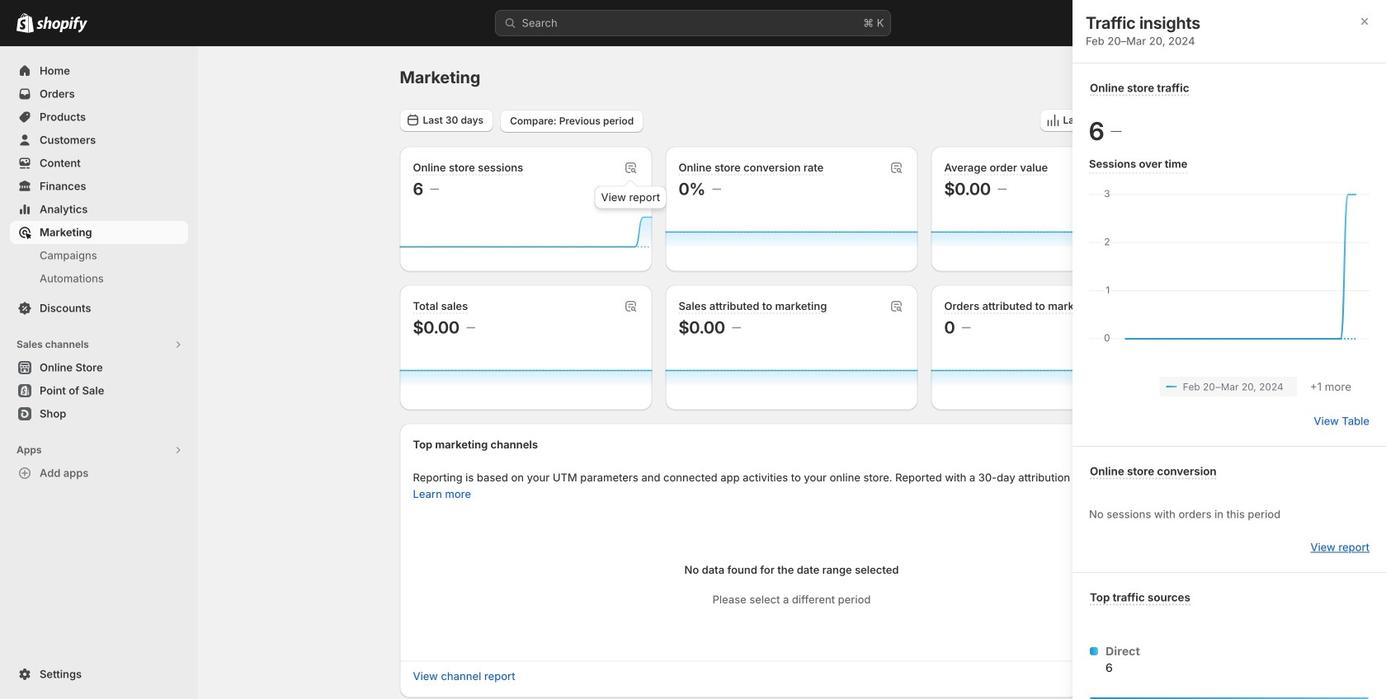 Task type: locate. For each thing, give the bounding box(es) containing it.
shopify image
[[36, 16, 87, 33]]

list
[[1102, 377, 1357, 397]]



Task type: vqa. For each thing, say whether or not it's contained in the screenshot.
List
yes



